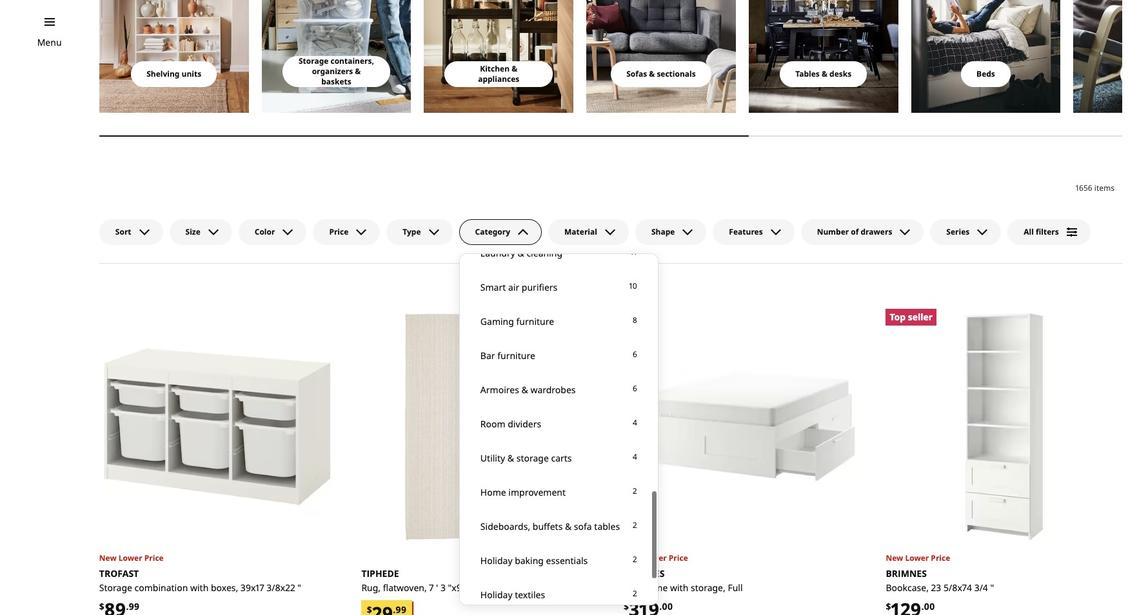 Task type: describe. For each thing, give the bounding box(es) containing it.
holiday baking essentials
[[480, 554, 588, 567]]

rug,
[[361, 582, 381, 594]]

carts
[[551, 452, 572, 464]]

wardrobes
[[530, 384, 576, 396]]

series button
[[930, 219, 1001, 245]]

seller
[[908, 311, 933, 323]]

cleaning
[[527, 247, 562, 259]]

6 for bar furniture
[[633, 349, 637, 360]]

shelving units button
[[131, 61, 217, 87]]

2 inside the tiphede rug, flatwoven, 7 ' 3 "x9 ' 2 "
[[468, 582, 473, 594]]

storage containers, organizers & baskets button
[[282, 55, 390, 87]]

price button
[[313, 219, 380, 245]]

category
[[475, 226, 510, 237]]

bed
[[624, 582, 640, 594]]

laundry
[[480, 247, 515, 259]]

containers,
[[331, 55, 374, 66]]

with for storage,
[[670, 582, 688, 594]]

trofast
[[99, 568, 139, 580]]

tiphede rug, flatwoven, 7 ' 3 "x9 ' 2 "
[[361, 568, 479, 594]]

& left sofa
[[565, 520, 572, 533]]

" inside 'new lower price trofast storage combination with boxes, 39x17 3/8x22 "'
[[298, 582, 301, 594]]

smart air purifiers
[[480, 281, 557, 293]]

top seller
[[890, 311, 933, 323]]

sectionals
[[657, 68, 696, 79]]

category button
[[459, 219, 542, 245]]

a decorated dining table with six black chairs surrounding it and two bookcases in the background image
[[749, 0, 898, 113]]

number of drawers
[[817, 226, 892, 237]]

size button
[[169, 219, 232, 245]]

number
[[817, 226, 849, 237]]

$ for bookcase, 23 5/8x74 3/4 "
[[886, 600, 891, 613]]

with for boxes,
[[190, 582, 209, 594]]

2 for sideboards, buffets & sofa tables
[[633, 520, 637, 531]]

2 ' from the left
[[464, 582, 466, 594]]

brimnes for bookcase,
[[886, 568, 927, 580]]

storage
[[516, 452, 549, 464]]

essentials
[[546, 554, 588, 567]]

5/8x74
[[944, 582, 972, 594]]

kitchen & appliances list item
[[424, 0, 573, 113]]

99
[[129, 600, 140, 613]]

desks
[[829, 68, 851, 79]]

boxes,
[[211, 582, 238, 594]]

new lower price brimnes bookcase, 23 5/8x74 3/4 "
[[886, 553, 994, 594]]

3/8x22
[[267, 582, 295, 594]]

sofas & sectionals
[[626, 68, 696, 79]]

sofas & sectionals list item
[[586, 0, 736, 113]]

room
[[480, 418, 505, 430]]

2 for holiday textiles
[[633, 588, 637, 599]]

storage containers, organizers & baskets list item
[[262, 0, 411, 113]]

two white billy bookcases with different sizes of vases and books in it image
[[99, 0, 249, 113]]

. for combination
[[126, 600, 129, 613]]

dividers
[[508, 418, 541, 430]]

sofas
[[626, 68, 647, 79]]

purifiers
[[522, 281, 557, 293]]

armoires & wardrobes
[[480, 384, 576, 396]]

bar furniture
[[480, 349, 535, 362]]

room dividers
[[480, 418, 541, 430]]

beds
[[977, 68, 995, 79]]

2 for holiday baking essentials
[[633, 554, 637, 565]]

. for 23
[[921, 600, 924, 613]]

sofa
[[574, 520, 592, 533]]

new lower price brimnes bed frame with storage, full
[[624, 553, 743, 594]]

filters
[[1036, 226, 1059, 237]]

price inside popup button
[[329, 226, 348, 237]]

. 99
[[126, 600, 140, 613]]

top
[[890, 311, 906, 323]]

features
[[729, 226, 763, 237]]

series
[[946, 226, 970, 237]]

1656 items
[[1076, 182, 1114, 193]]

all filters button
[[1008, 219, 1090, 245]]

tables & desks list item
[[749, 0, 898, 113]]

kitchen
[[480, 63, 510, 74]]

lower for bed
[[643, 553, 667, 564]]

$ for storage combination with boxes, 39x17 3/8x22 "
[[99, 600, 104, 613]]

bookcase,
[[886, 582, 929, 594]]

sort
[[115, 226, 131, 237]]

shelving units
[[147, 68, 201, 79]]

shelving
[[147, 68, 180, 79]]

beds list item
[[911, 0, 1061, 113]]

drawers
[[861, 226, 892, 237]]

units
[[182, 68, 201, 79]]

utility
[[480, 452, 505, 464]]

3
[[440, 582, 446, 594]]

menu button
[[37, 35, 62, 50]]

frame
[[642, 582, 668, 594]]

& for armoires & wardrobes
[[521, 384, 528, 396]]

. 00 for 23
[[921, 600, 935, 613]]

all
[[1024, 226, 1034, 237]]

color
[[255, 226, 275, 237]]

3/4
[[974, 582, 988, 594]]

00 for frame
[[662, 600, 673, 613]]

type button
[[387, 219, 452, 245]]

material button
[[548, 219, 629, 245]]

improvement
[[508, 486, 566, 498]]

textiles
[[515, 589, 545, 601]]

00 for 23
[[924, 600, 935, 613]]

menu
[[37, 36, 62, 48]]

& for kitchen & appliances
[[512, 63, 517, 74]]

home improvement
[[480, 486, 566, 498]]

furniture for bar furniture
[[497, 349, 535, 362]]

furniture for gaming furniture
[[516, 315, 554, 327]]

a poang gray chair next to a side table with a coffee and glasses on it image
[[1073, 0, 1148, 113]]

home
[[480, 486, 506, 498]]

4 for room dividers
[[633, 417, 637, 428]]



Task type: locate. For each thing, give the bounding box(es) containing it.
' right the 7
[[436, 582, 438, 594]]

00 down 23
[[924, 600, 935, 613]]

. down bookcase,
[[921, 600, 924, 613]]

" right 3/4
[[990, 582, 994, 594]]

utility & storage carts
[[480, 452, 572, 464]]

3 new from the left
[[886, 553, 903, 564]]

3 . from the left
[[921, 600, 924, 613]]

0 horizontal spatial lower
[[119, 553, 142, 564]]

shape button
[[635, 219, 706, 245]]

2 . from the left
[[659, 600, 662, 613]]

2 lower from the left
[[643, 553, 667, 564]]

storage inside storage containers, organizers & baskets
[[299, 55, 329, 66]]

&
[[512, 63, 517, 74], [355, 66, 361, 77], [649, 68, 655, 79], [822, 68, 827, 79], [518, 247, 524, 259], [521, 384, 528, 396], [507, 452, 514, 464], [565, 520, 572, 533]]

sofas & sectionals button
[[611, 61, 711, 87]]

lower inside new lower price brimnes bookcase, 23 5/8x74 3/4 "
[[905, 553, 929, 564]]

& right laundry
[[518, 247, 524, 259]]

price
[[329, 226, 348, 237], [144, 553, 164, 564], [669, 553, 688, 564], [931, 553, 950, 564]]

lower up frame in the right bottom of the page
[[643, 553, 667, 564]]

. for frame
[[659, 600, 662, 613]]

1 horizontal spatial brimnes
[[886, 568, 927, 580]]

brimnes inside the new lower price brimnes bed frame with storage, full
[[624, 568, 665, 580]]

1 holiday from the top
[[480, 554, 512, 567]]

00 down frame in the right bottom of the page
[[662, 600, 673, 613]]

& inside storage containers, organizers & baskets
[[355, 66, 361, 77]]

& for utility & storage carts
[[507, 452, 514, 464]]

"x9
[[448, 582, 462, 594]]

of
[[851, 226, 859, 237]]

list item
[[1073, 0, 1148, 113]]

'
[[436, 582, 438, 594], [464, 582, 466, 594]]

lower for storage
[[119, 553, 142, 564]]

smart
[[480, 281, 506, 293]]

& right utility
[[507, 452, 514, 464]]

7
[[429, 582, 434, 594]]

new inside the new lower price brimnes bed frame with storage, full
[[624, 553, 641, 564]]

sort button
[[99, 219, 163, 245]]

combination
[[135, 582, 188, 594]]

air
[[508, 281, 519, 293]]

& right armoires
[[521, 384, 528, 396]]

holiday for holiday baking essentials
[[480, 554, 512, 567]]

. 00 for frame
[[659, 600, 673, 613]]

lower for bookcase,
[[905, 553, 929, 564]]

" inside new lower price brimnes bookcase, 23 5/8x74 3/4 "
[[990, 582, 994, 594]]

8
[[632, 315, 637, 326]]

brimnes up bookcase,
[[886, 568, 927, 580]]

0 horizontal spatial "
[[298, 582, 301, 594]]

tables
[[795, 68, 820, 79]]

appliances
[[478, 73, 519, 84]]

6
[[633, 349, 637, 360], [633, 383, 637, 394]]

all filters
[[1024, 226, 1059, 237]]

& for tables & desks
[[822, 68, 827, 79]]

3 lower from the left
[[905, 553, 929, 564]]

2 new from the left
[[624, 553, 641, 564]]

& right kitchen on the top of the page
[[512, 63, 517, 74]]

1 vertical spatial storage
[[99, 582, 132, 594]]

0 horizontal spatial brimnes
[[624, 568, 665, 580]]

storage,
[[691, 582, 725, 594]]

size
[[185, 226, 200, 237]]

1 4 from the top
[[633, 417, 637, 428]]

tables
[[594, 520, 620, 533]]

2 horizontal spatial lower
[[905, 553, 929, 564]]

new for bookcase,
[[886, 553, 903, 564]]

1 with from the left
[[190, 582, 209, 594]]

1656
[[1076, 182, 1092, 193]]

1 lower from the left
[[119, 553, 142, 564]]

. 00 down frame in the right bottom of the page
[[659, 600, 673, 613]]

10
[[629, 280, 637, 291]]

furniture right bar
[[497, 349, 535, 362]]

baskets
[[321, 76, 351, 87]]

. 00
[[659, 600, 673, 613], [921, 600, 935, 613]]

four transparent storage boxes stacked on each other with various household items packed in them image
[[262, 0, 411, 113]]

tiphede
[[361, 568, 399, 580]]

tables & desks button
[[780, 61, 867, 87]]

a person relaxing on a bed with storage and writing in a book image
[[911, 0, 1061, 113]]

& for laundry & cleaning
[[518, 247, 524, 259]]

1 horizontal spatial lower
[[643, 553, 667, 564]]

1 vertical spatial furniture
[[497, 349, 535, 362]]

2 $ from the left
[[624, 600, 629, 613]]

0 horizontal spatial 00
[[662, 600, 673, 613]]

2 horizontal spatial new
[[886, 553, 903, 564]]

brimnes for bed
[[624, 568, 665, 580]]

price for storage combination with boxes, 39x17 3/8x22 "
[[144, 553, 164, 564]]

3 $ from the left
[[886, 600, 891, 613]]

1 horizontal spatial 00
[[924, 600, 935, 613]]

new up bookcase,
[[886, 553, 903, 564]]

2
[[633, 485, 637, 496], [633, 520, 637, 531], [633, 554, 637, 565], [468, 582, 473, 594], [633, 588, 637, 599]]

with
[[190, 582, 209, 594], [670, 582, 688, 594]]

storage containers, organizers & baskets
[[299, 55, 374, 87]]

1 horizontal spatial . 00
[[921, 600, 935, 613]]

holiday left textiles
[[480, 589, 512, 601]]

1 vertical spatial holiday
[[480, 589, 512, 601]]

flatwoven,
[[383, 582, 427, 594]]

39x17
[[240, 582, 264, 594]]

new lower price trofast storage combination with boxes, 39x17 3/8x22 "
[[99, 553, 301, 594]]

1 horizontal spatial with
[[670, 582, 688, 594]]

lower inside the new lower price brimnes bed frame with storage, full
[[643, 553, 667, 564]]

2 horizontal spatial .
[[921, 600, 924, 613]]

1 horizontal spatial .
[[659, 600, 662, 613]]

11
[[630, 246, 637, 257]]

new for storage
[[99, 553, 117, 564]]

a gray sofa against a light gray wall and a birch coffee table in front of it image
[[586, 0, 736, 113]]

holiday left the baking
[[480, 554, 512, 567]]

0 vertical spatial 4
[[633, 417, 637, 428]]

' right "x9
[[464, 582, 466, 594]]

bar
[[480, 349, 495, 362]]

" right "x9
[[476, 582, 479, 594]]

2 for home improvement
[[633, 485, 637, 496]]

& right baskets
[[355, 66, 361, 77]]

1 horizontal spatial "
[[476, 582, 479, 594]]

1 . 00 from the left
[[659, 600, 673, 613]]

scrollbar
[[99, 128, 1122, 144]]

2 brimnes from the left
[[886, 568, 927, 580]]

armoires
[[480, 384, 519, 396]]

1 vertical spatial 4
[[633, 451, 637, 462]]

0 horizontal spatial storage
[[99, 582, 132, 594]]

lower up bookcase,
[[905, 553, 929, 564]]

new for bed
[[624, 553, 641, 564]]

furniture down purifiers
[[516, 315, 554, 327]]

number of drawers button
[[801, 219, 924, 245]]

with inside the new lower price brimnes bed frame with storage, full
[[670, 582, 688, 594]]

6 for armoires & wardrobes
[[633, 383, 637, 394]]

price inside the new lower price brimnes bed frame with storage, full
[[669, 553, 688, 564]]

kitchen & appliances
[[478, 63, 519, 84]]

with inside 'new lower price trofast storage combination with boxes, 39x17 3/8x22 "'
[[190, 582, 209, 594]]

1 horizontal spatial '
[[464, 582, 466, 594]]

1 ' from the left
[[436, 582, 438, 594]]

1 . from the left
[[126, 600, 129, 613]]

1 horizontal spatial $
[[624, 600, 629, 613]]

1 6 from the top
[[633, 349, 637, 360]]

. down trofast
[[126, 600, 129, 613]]

2 6 from the top
[[633, 383, 637, 394]]

& for sofas & sectionals
[[649, 68, 655, 79]]

1 horizontal spatial new
[[624, 553, 641, 564]]

storage inside 'new lower price trofast storage combination with boxes, 39x17 3/8x22 "'
[[99, 582, 132, 594]]

lower
[[119, 553, 142, 564], [643, 553, 667, 564], [905, 553, 929, 564]]

features button
[[713, 219, 794, 245]]

baking
[[515, 554, 544, 567]]

3 " from the left
[[990, 582, 994, 594]]

sideboards, buffets & sofa tables
[[480, 520, 620, 533]]

brimnes up frame in the right bottom of the page
[[624, 568, 665, 580]]

2 holiday from the top
[[480, 589, 512, 601]]

lower up trofast
[[119, 553, 142, 564]]

& left desks at the right of page
[[822, 68, 827, 79]]

price inside 'new lower price trofast storage combination with boxes, 39x17 3/8x22 "'
[[144, 553, 164, 564]]

0 horizontal spatial . 00
[[659, 600, 673, 613]]

4 for utility & storage carts
[[633, 451, 637, 462]]

new
[[99, 553, 117, 564], [624, 553, 641, 564], [886, 553, 903, 564]]

$ for bed frame with storage, full
[[624, 600, 629, 613]]

0 horizontal spatial .
[[126, 600, 129, 613]]

new up bed
[[624, 553, 641, 564]]

$ down bed
[[624, 600, 629, 613]]

2 00 from the left
[[924, 600, 935, 613]]

with right frame in the right bottom of the page
[[670, 582, 688, 594]]

laundry & cleaning
[[480, 247, 562, 259]]

2 horizontal spatial $
[[886, 600, 891, 613]]

& inside the 'kitchen & appliances'
[[512, 63, 517, 74]]

0 horizontal spatial with
[[190, 582, 209, 594]]

with left boxes,
[[190, 582, 209, 594]]

& right "sofas"
[[649, 68, 655, 79]]

new inside 'new lower price trofast storage combination with boxes, 39x17 3/8x22 "'
[[99, 553, 117, 564]]

items
[[1094, 182, 1114, 193]]

1 $ from the left
[[99, 600, 104, 613]]

lower inside 'new lower price trofast storage combination with boxes, 39x17 3/8x22 "'
[[119, 553, 142, 564]]

holiday for holiday textiles
[[480, 589, 512, 601]]

1 new from the left
[[99, 553, 117, 564]]

kitchen & appliances button
[[445, 61, 553, 87]]

shape
[[651, 226, 675, 237]]

0 vertical spatial holiday
[[480, 554, 512, 567]]

. 00 down 23
[[921, 600, 935, 613]]

gaming furniture
[[480, 315, 554, 327]]

0 horizontal spatial '
[[436, 582, 438, 594]]

price inside new lower price brimnes bookcase, 23 5/8x74 3/4 "
[[931, 553, 950, 564]]

brimnes inside new lower price brimnes bookcase, 23 5/8x74 3/4 "
[[886, 568, 927, 580]]

$ left . 99
[[99, 600, 104, 613]]

shelving units list item
[[99, 0, 249, 113]]

. down frame in the right bottom of the page
[[659, 600, 662, 613]]

two black carts next to each other with kitchen items and spices organized on them image
[[424, 0, 573, 113]]

furniture
[[516, 315, 554, 327], [497, 349, 535, 362]]

1 00 from the left
[[662, 600, 673, 613]]

brimnes
[[624, 568, 665, 580], [886, 568, 927, 580]]

1 horizontal spatial storage
[[299, 55, 329, 66]]

1 " from the left
[[298, 582, 301, 594]]

" right 3/8x22
[[298, 582, 301, 594]]

2 horizontal spatial "
[[990, 582, 994, 594]]

type
[[403, 226, 421, 237]]

0 vertical spatial furniture
[[516, 315, 554, 327]]

2 with from the left
[[670, 582, 688, 594]]

0 horizontal spatial new
[[99, 553, 117, 564]]

2 " from the left
[[476, 582, 479, 594]]

tables & desks
[[795, 68, 851, 79]]

0 horizontal spatial $
[[99, 600, 104, 613]]

full
[[728, 582, 743, 594]]

new inside new lower price brimnes bookcase, 23 5/8x74 3/4 "
[[886, 553, 903, 564]]

2 . 00 from the left
[[921, 600, 935, 613]]

buffets
[[533, 520, 563, 533]]

1 brimnes from the left
[[624, 568, 665, 580]]

" inside the tiphede rug, flatwoven, 7 ' 3 "x9 ' 2 "
[[476, 582, 479, 594]]

new up trofast
[[99, 553, 117, 564]]

2 4 from the top
[[633, 451, 637, 462]]

sideboards,
[[480, 520, 530, 533]]

.
[[126, 600, 129, 613], [659, 600, 662, 613], [921, 600, 924, 613]]

0 vertical spatial storage
[[299, 55, 329, 66]]

price for bookcase, 23 5/8x74 3/4 "
[[931, 553, 950, 564]]

1 vertical spatial 6
[[633, 383, 637, 394]]

$ down bookcase,
[[886, 600, 891, 613]]

price for bed frame with storage, full
[[669, 553, 688, 564]]

0 vertical spatial 6
[[633, 349, 637, 360]]



Task type: vqa. For each thing, say whether or not it's contained in the screenshot.


